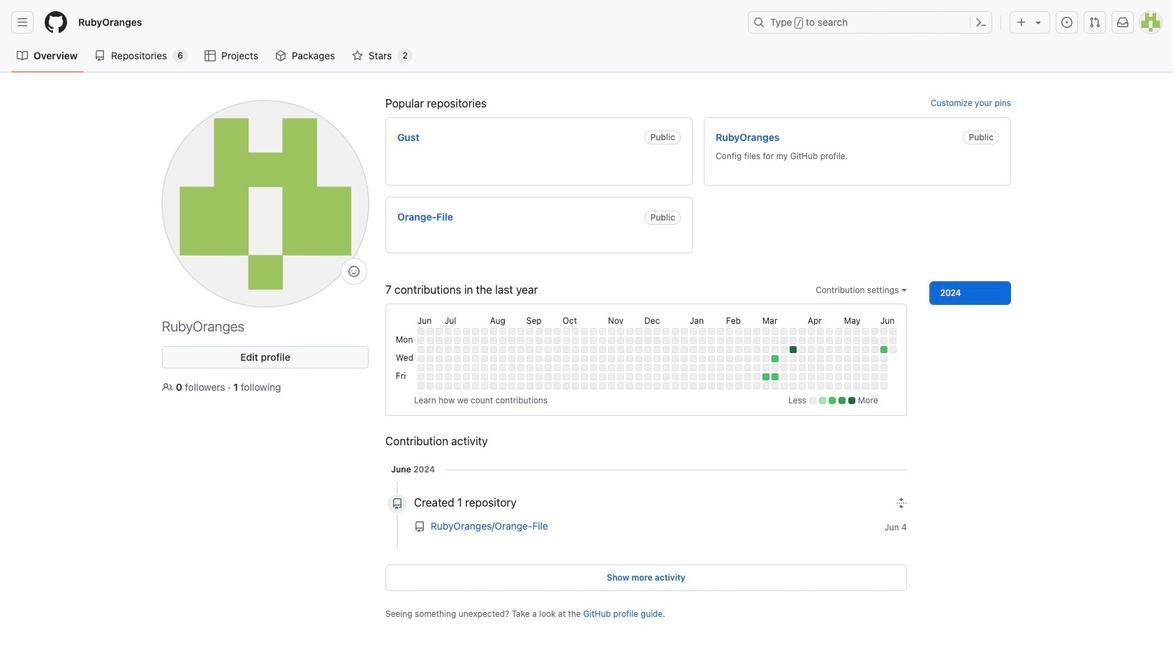 Task type: vqa. For each thing, say whether or not it's contained in the screenshot.
auditlog?
no



Task type: describe. For each thing, give the bounding box(es) containing it.
command palette image
[[976, 17, 987, 28]]

1 horizontal spatial repo image
[[392, 498, 403, 510]]

book image
[[17, 50, 28, 61]]

package image
[[275, 50, 286, 61]]

smiley image
[[348, 266, 360, 277]]

table image
[[205, 50, 216, 61]]

repo image
[[414, 522, 425, 533]]



Task type: locate. For each thing, give the bounding box(es) containing it.
1 vertical spatial repo image
[[392, 498, 403, 510]]

change your avatar image
[[162, 101, 369, 307]]

repo image
[[94, 50, 106, 61], [392, 498, 403, 510]]

banner
[[0, 0, 1173, 73]]

issue opened image
[[1061, 17, 1073, 28]]

0 vertical spatial repo image
[[94, 50, 106, 61]]

homepage image
[[45, 11, 67, 34]]

star image
[[352, 50, 363, 61]]

cell
[[417, 328, 424, 335], [427, 328, 434, 335], [436, 328, 443, 335], [445, 328, 452, 335], [454, 328, 461, 335], [463, 328, 470, 335], [472, 328, 479, 335], [481, 328, 488, 335], [490, 328, 497, 335], [499, 328, 506, 335], [508, 328, 515, 335], [517, 328, 524, 335], [526, 328, 533, 335], [536, 328, 542, 335], [545, 328, 552, 335], [554, 328, 561, 335], [563, 328, 570, 335], [572, 328, 579, 335], [581, 328, 588, 335], [590, 328, 597, 335], [599, 328, 606, 335], [608, 328, 615, 335], [617, 328, 624, 335], [626, 328, 633, 335], [635, 328, 642, 335], [644, 328, 651, 335], [654, 328, 661, 335], [663, 328, 670, 335], [672, 328, 679, 335], [681, 328, 688, 335], [690, 328, 697, 335], [699, 328, 706, 335], [708, 328, 715, 335], [717, 328, 724, 335], [726, 328, 733, 335], [735, 328, 742, 335], [744, 328, 751, 335], [753, 328, 760, 335], [762, 328, 769, 335], [772, 328, 779, 335], [781, 328, 788, 335], [790, 328, 797, 335], [799, 328, 806, 335], [808, 328, 815, 335], [817, 328, 824, 335], [826, 328, 833, 335], [835, 328, 842, 335], [844, 328, 851, 335], [853, 328, 860, 335], [862, 328, 869, 335], [871, 328, 878, 335], [881, 328, 887, 335], [890, 328, 897, 335], [417, 337, 424, 344], [427, 337, 434, 344], [436, 337, 443, 344], [445, 337, 452, 344], [454, 337, 461, 344], [463, 337, 470, 344], [472, 337, 479, 344], [481, 337, 488, 344], [490, 337, 497, 344], [499, 337, 506, 344], [508, 337, 515, 344], [517, 337, 524, 344], [526, 337, 533, 344], [536, 337, 542, 344], [545, 337, 552, 344], [554, 337, 561, 344], [563, 337, 570, 344], [572, 337, 579, 344], [581, 337, 588, 344], [590, 337, 597, 344], [599, 337, 606, 344], [608, 337, 615, 344], [617, 337, 624, 344], [626, 337, 633, 344], [635, 337, 642, 344], [644, 337, 651, 344], [654, 337, 661, 344], [663, 337, 670, 344], [672, 337, 679, 344], [681, 337, 688, 344], [690, 337, 697, 344], [699, 337, 706, 344], [708, 337, 715, 344], [717, 337, 724, 344], [726, 337, 733, 344], [735, 337, 742, 344], [744, 337, 751, 344], [753, 337, 760, 344], [762, 337, 769, 344], [772, 337, 779, 344], [781, 337, 788, 344], [790, 337, 797, 344], [799, 337, 806, 344], [808, 337, 815, 344], [817, 337, 824, 344], [826, 337, 833, 344], [835, 337, 842, 344], [844, 337, 851, 344], [853, 337, 860, 344], [862, 337, 869, 344], [871, 337, 878, 344], [881, 337, 887, 344], [890, 337, 897, 344], [417, 346, 424, 353], [427, 346, 434, 353], [436, 346, 443, 353], [445, 346, 452, 353], [454, 346, 461, 353], [463, 346, 470, 353], [472, 346, 479, 353], [481, 346, 488, 353], [490, 346, 497, 353], [499, 346, 506, 353], [508, 346, 515, 353], [517, 346, 524, 353], [526, 346, 533, 353], [536, 346, 542, 353], [545, 346, 552, 353], [554, 346, 561, 353], [563, 346, 570, 353], [572, 346, 579, 353], [581, 346, 588, 353], [590, 346, 597, 353], [599, 346, 606, 353], [608, 346, 615, 353], [617, 346, 624, 353], [626, 346, 633, 353], [635, 346, 642, 353], [644, 346, 651, 353], [654, 346, 661, 353], [663, 346, 670, 353], [672, 346, 679, 353], [681, 346, 688, 353], [690, 346, 697, 353], [699, 346, 706, 353], [708, 346, 715, 353], [717, 346, 724, 353], [726, 346, 733, 353], [735, 346, 742, 353], [744, 346, 751, 353], [753, 346, 760, 353], [762, 346, 769, 353], [772, 346, 779, 353], [781, 346, 788, 353], [790, 346, 797, 353], [799, 346, 806, 353], [808, 346, 815, 353], [817, 346, 824, 353], [826, 346, 833, 353], [835, 346, 842, 353], [844, 346, 851, 353], [853, 346, 860, 353], [862, 346, 869, 353], [871, 346, 878, 353], [881, 346, 887, 353], [890, 346, 897, 353], [417, 355, 424, 362], [427, 355, 434, 362], [436, 355, 443, 362], [445, 355, 452, 362], [454, 355, 461, 362], [463, 355, 470, 362], [472, 355, 479, 362], [481, 355, 488, 362], [490, 355, 497, 362], [499, 355, 506, 362], [508, 355, 515, 362], [517, 355, 524, 362], [526, 355, 533, 362], [536, 355, 542, 362], [545, 355, 552, 362], [554, 355, 561, 362], [563, 355, 570, 362], [572, 355, 579, 362], [581, 355, 588, 362], [590, 355, 597, 362], [599, 355, 606, 362], [608, 355, 615, 362], [617, 355, 624, 362], [626, 355, 633, 362], [635, 355, 642, 362], [644, 355, 651, 362], [654, 355, 661, 362], [663, 355, 670, 362], [672, 355, 679, 362], [681, 355, 688, 362], [690, 355, 697, 362], [699, 355, 706, 362], [708, 355, 715, 362], [717, 355, 724, 362], [726, 355, 733, 362], [735, 355, 742, 362], [744, 355, 751, 362], [753, 355, 760, 362], [762, 355, 769, 362], [772, 355, 779, 362], [781, 355, 788, 362], [790, 355, 797, 362], [799, 355, 806, 362], [808, 355, 815, 362], [817, 355, 824, 362], [826, 355, 833, 362], [835, 355, 842, 362], [844, 355, 851, 362], [853, 355, 860, 362], [862, 355, 869, 362], [871, 355, 878, 362], [881, 355, 887, 362], [417, 364, 424, 371], [427, 364, 434, 371], [436, 364, 443, 371], [445, 364, 452, 371], [454, 364, 461, 371], [463, 364, 470, 371], [472, 364, 479, 371], [481, 364, 488, 371], [490, 364, 497, 371], [499, 364, 506, 371], [508, 364, 515, 371], [517, 364, 524, 371], [526, 364, 533, 371], [536, 364, 542, 371], [545, 364, 552, 371], [554, 364, 561, 371], [563, 364, 570, 371], [572, 364, 579, 371], [581, 364, 588, 371], [590, 364, 597, 371], [599, 364, 606, 371], [608, 364, 615, 371], [617, 364, 624, 371], [626, 364, 633, 371], [635, 364, 642, 371], [644, 364, 651, 371], [654, 364, 661, 371], [663, 364, 670, 371], [672, 364, 679, 371], [681, 364, 688, 371], [690, 364, 697, 371], [699, 364, 706, 371], [708, 364, 715, 371], [717, 364, 724, 371], [726, 364, 733, 371], [735, 364, 742, 371], [744, 364, 751, 371], [753, 364, 760, 371], [762, 364, 769, 371], [772, 364, 779, 371], [781, 364, 788, 371], [790, 364, 797, 371], [799, 364, 806, 371], [808, 364, 815, 371], [817, 364, 824, 371], [826, 364, 833, 371], [835, 364, 842, 371], [844, 364, 851, 371], [853, 364, 860, 371], [862, 364, 869, 371], [871, 364, 878, 371], [881, 364, 887, 371], [417, 373, 424, 380], [427, 373, 434, 380], [436, 373, 443, 380], [445, 373, 452, 380], [454, 373, 461, 380], [463, 373, 470, 380], [472, 373, 479, 380], [481, 373, 488, 380], [490, 373, 497, 380], [499, 373, 506, 380], [508, 373, 515, 380], [517, 373, 524, 380], [526, 373, 533, 380], [536, 373, 542, 380], [545, 373, 552, 380], [554, 373, 561, 380], [563, 373, 570, 380], [572, 373, 579, 380], [581, 373, 588, 380], [590, 373, 597, 380], [599, 373, 606, 380], [608, 373, 615, 380], [617, 373, 624, 380], [626, 373, 633, 380], [635, 373, 642, 380], [644, 373, 651, 380], [654, 373, 661, 380], [663, 373, 670, 380], [672, 373, 679, 380], [681, 373, 688, 380], [690, 373, 697, 380], [699, 373, 706, 380], [708, 373, 715, 380], [717, 373, 724, 380], [726, 373, 733, 380], [735, 373, 742, 380], [744, 373, 751, 380], [753, 373, 760, 380], [762, 373, 769, 380], [772, 373, 779, 380], [781, 373, 788, 380], [790, 373, 797, 380], [799, 373, 806, 380], [808, 373, 815, 380], [817, 373, 824, 380], [826, 373, 833, 380], [835, 373, 842, 380], [844, 373, 851, 380], [853, 373, 860, 380], [862, 373, 869, 380], [871, 373, 878, 380], [881, 373, 887, 380], [417, 382, 424, 389], [427, 382, 434, 389], [436, 382, 443, 389], [445, 382, 452, 389], [454, 382, 461, 389], [463, 382, 470, 389], [472, 382, 479, 389], [481, 382, 488, 389], [490, 382, 497, 389], [499, 382, 506, 389], [508, 382, 515, 389], [517, 382, 524, 389], [526, 382, 533, 389], [536, 382, 542, 389], [545, 382, 552, 389], [554, 382, 561, 389], [563, 382, 570, 389], [572, 382, 579, 389], [581, 382, 588, 389], [590, 382, 597, 389], [599, 382, 606, 389], [608, 382, 615, 389], [617, 382, 624, 389], [626, 382, 633, 389], [635, 382, 642, 389], [644, 382, 651, 389], [654, 382, 661, 389], [663, 382, 670, 389], [672, 382, 679, 389], [681, 382, 688, 389], [690, 382, 697, 389], [699, 382, 706, 389], [708, 382, 715, 389], [717, 382, 724, 389], [726, 382, 733, 389], [735, 382, 742, 389], [744, 382, 751, 389], [753, 382, 760, 389], [762, 382, 769, 389], [772, 382, 779, 389], [781, 382, 788, 389], [790, 382, 797, 389], [799, 382, 806, 389], [808, 382, 815, 389], [817, 382, 824, 389], [826, 382, 833, 389], [835, 382, 842, 389], [844, 382, 851, 389], [853, 382, 860, 389], [862, 382, 869, 389], [871, 382, 878, 389], [881, 382, 887, 389]]

collapse image
[[896, 498, 907, 509]]

triangle down image
[[1033, 17, 1044, 28]]

0 horizontal spatial repo image
[[94, 50, 106, 61]]

people image
[[162, 382, 173, 393]]

grid
[[394, 313, 899, 392]]

inbox image
[[1117, 17, 1129, 28]]

git pull request image
[[1089, 17, 1101, 28]]



